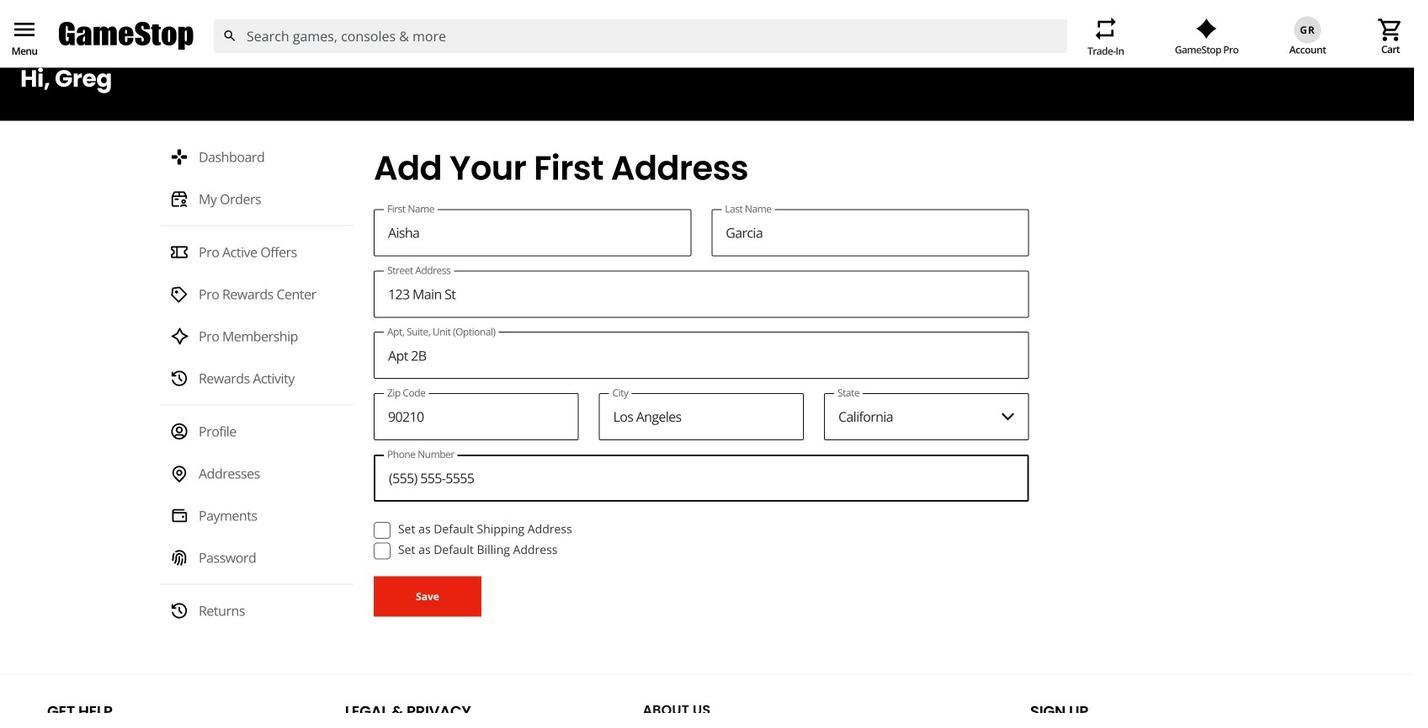 Task type: locate. For each thing, give the bounding box(es) containing it.
None search field
[[213, 19, 1067, 53]]

returns icon image
[[170, 602, 189, 620]]

None telephone field
[[374, 393, 579, 440]]

rewards activity icon image
[[170, 369, 189, 388]]

my orders icon image
[[170, 190, 189, 209]]

None text field
[[374, 209, 691, 256], [374, 270, 1029, 318], [374, 454, 1029, 502], [374, 209, 691, 256], [374, 270, 1029, 318], [374, 454, 1029, 502]]

None text field
[[712, 209, 1029, 256], [374, 332, 1029, 379], [599, 393, 804, 440], [712, 209, 1029, 256], [374, 332, 1029, 379], [599, 393, 804, 440]]

addresses icon image
[[170, 464, 189, 483]]

profile icon image
[[170, 422, 189, 441]]

gamestop pro icon image
[[1196, 18, 1217, 39]]



Task type: describe. For each thing, give the bounding box(es) containing it.
pro membership icon image
[[170, 327, 189, 346]]

password icon image
[[170, 549, 189, 567]]

dashboard icon image
[[170, 148, 189, 166]]

payments icon image
[[170, 507, 189, 525]]

Search games, consoles & more search field
[[247, 19, 1037, 53]]

pro rewards center icon image
[[170, 285, 189, 304]]

pro active offers icon image
[[170, 243, 189, 262]]

gamestop image
[[59, 20, 194, 52]]



